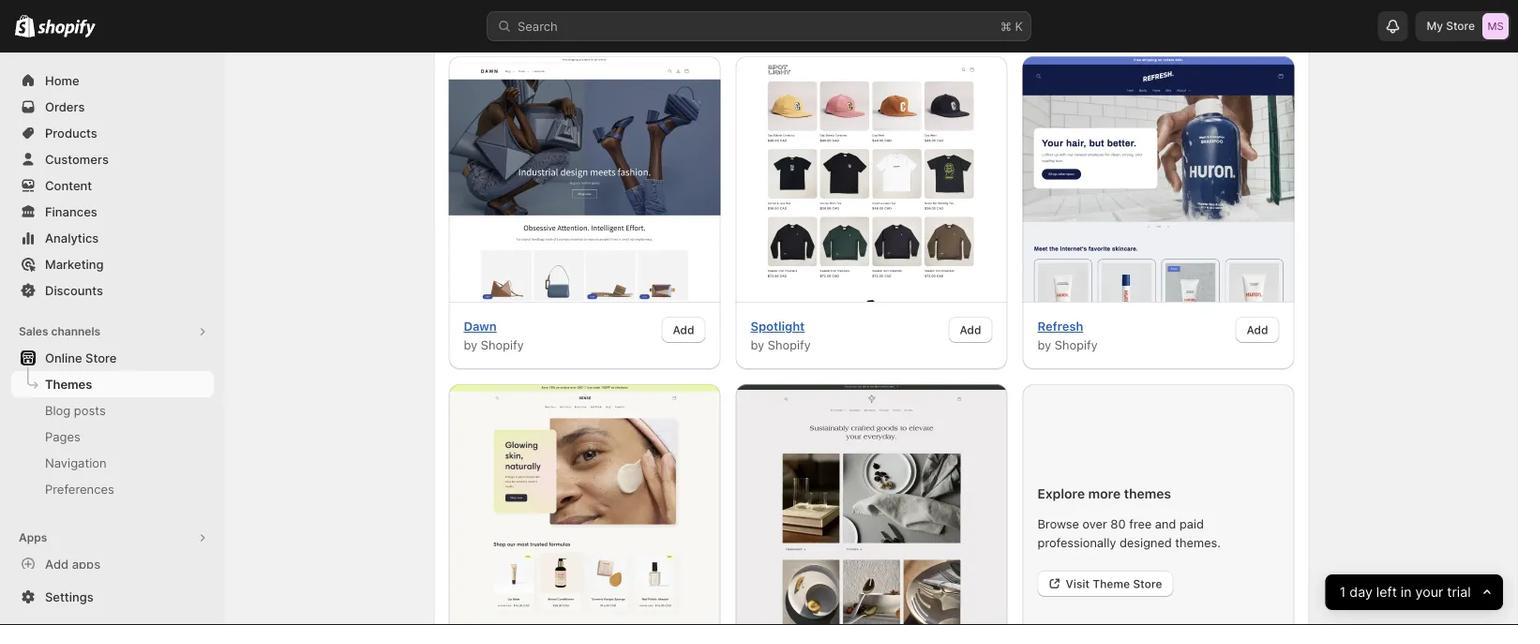 Task type: describe. For each thing, give the bounding box(es) containing it.
analytics
[[45, 231, 99, 245]]

navigation link
[[11, 450, 214, 477]]

blog posts link
[[11, 398, 214, 424]]

content link
[[11, 173, 214, 199]]

my store
[[1427, 19, 1476, 33]]

themes
[[45, 377, 92, 392]]

sales channels
[[19, 325, 101, 339]]

analytics link
[[11, 225, 214, 251]]

add apps
[[45, 557, 100, 572]]

settings link
[[11, 584, 214, 611]]

channels
[[51, 325, 101, 339]]

k
[[1016, 19, 1024, 33]]

discounts link
[[11, 278, 214, 304]]

search
[[518, 19, 558, 33]]

navigation
[[45, 456, 107, 470]]

content
[[45, 178, 92, 193]]

add apps button
[[11, 552, 214, 578]]

preferences link
[[11, 477, 214, 503]]

apps
[[72, 557, 100, 572]]

shopify image
[[38, 19, 96, 38]]

themes link
[[11, 372, 214, 398]]

your
[[1416, 585, 1444, 601]]

online store link
[[11, 345, 214, 372]]

finances
[[45, 205, 97, 219]]

posts
[[74, 403, 106, 418]]

trial
[[1448, 585, 1472, 601]]

in
[[1402, 585, 1413, 601]]

preferences
[[45, 482, 114, 497]]

1 day left in your trial
[[1341, 585, 1472, 601]]



Task type: vqa. For each thing, say whether or not it's contained in the screenshot.
Store to the left
yes



Task type: locate. For each thing, give the bounding box(es) containing it.
products
[[45, 126, 97, 140]]

customers link
[[11, 146, 214, 173]]

apps button
[[11, 525, 214, 552]]

online store
[[45, 351, 117, 365]]

0 horizontal spatial store
[[85, 351, 117, 365]]

shopify image
[[15, 15, 35, 37]]

add
[[45, 557, 69, 572]]

home link
[[11, 68, 214, 94]]

pages link
[[11, 424, 214, 450]]

sales
[[19, 325, 48, 339]]

left
[[1377, 585, 1398, 601]]

discounts
[[45, 283, 103, 298]]

my store image
[[1483, 13, 1510, 39]]

online
[[45, 351, 82, 365]]

1 horizontal spatial store
[[1447, 19, 1476, 33]]

customers
[[45, 152, 109, 167]]

settings
[[45, 590, 94, 605]]

⌘ k
[[1001, 19, 1024, 33]]

store for online store
[[85, 351, 117, 365]]

blog posts
[[45, 403, 106, 418]]

marketing link
[[11, 251, 214, 278]]

store
[[1447, 19, 1476, 33], [85, 351, 117, 365]]

sales channels button
[[11, 319, 214, 345]]

finances link
[[11, 199, 214, 225]]

marketing
[[45, 257, 104, 272]]

my
[[1427, 19, 1444, 33]]

store right my
[[1447, 19, 1476, 33]]

apps
[[19, 531, 47, 545]]

blog
[[45, 403, 71, 418]]

0 vertical spatial store
[[1447, 19, 1476, 33]]

1 day left in your trial button
[[1326, 575, 1504, 611]]

home
[[45, 73, 79, 88]]

1 vertical spatial store
[[85, 351, 117, 365]]

day
[[1350, 585, 1374, 601]]

orders link
[[11, 94, 214, 120]]

orders
[[45, 99, 85, 114]]

products link
[[11, 120, 214, 146]]

1
[[1341, 585, 1347, 601]]

⌘
[[1001, 19, 1012, 33]]

store down sales channels button
[[85, 351, 117, 365]]

pages
[[45, 430, 81, 444]]

store for my store
[[1447, 19, 1476, 33]]



